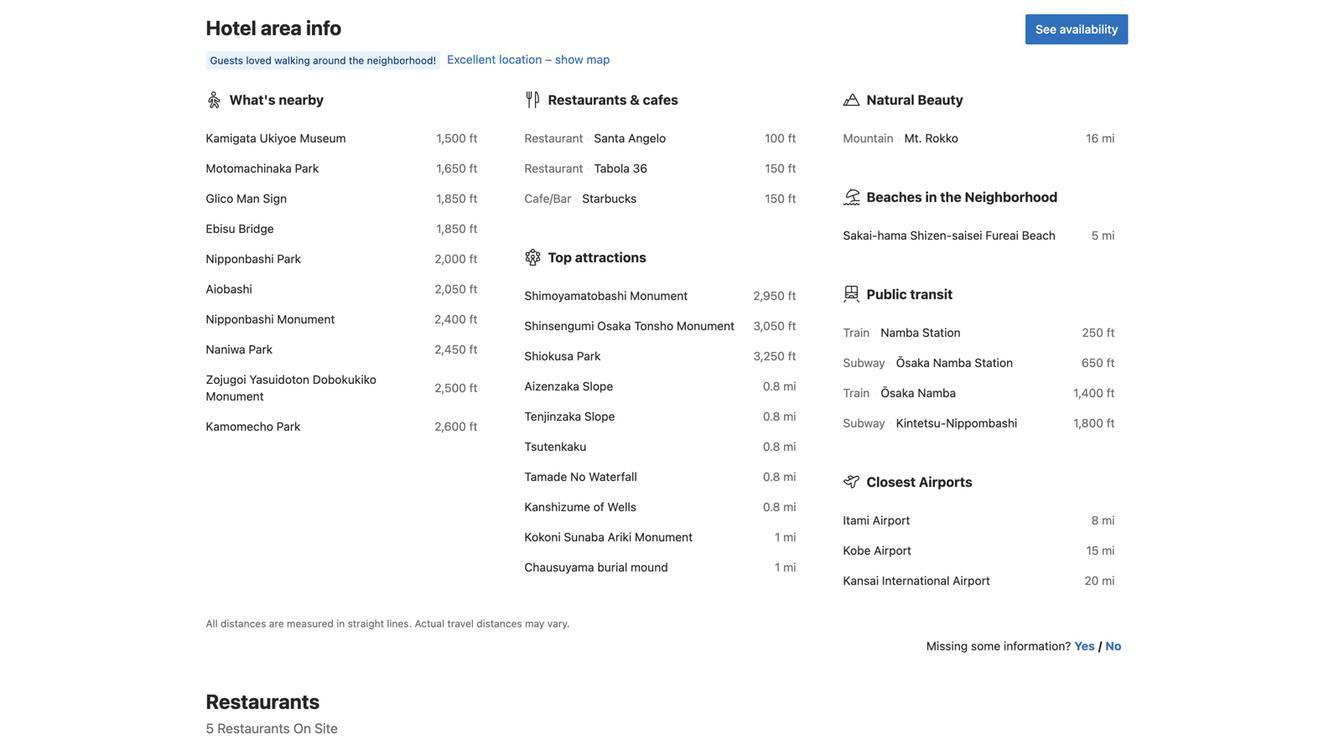 Task type: describe. For each thing, give the bounding box(es) containing it.
top attractions
[[548, 250, 647, 266]]

restaurant for santa angelo
[[525, 131, 583, 145]]

naniwa
[[206, 343, 245, 357]]

150 ft for starbucks
[[765, 192, 796, 206]]

angelo
[[628, 131, 666, 145]]

0.8 mi for aizenzaka slope
[[763, 380, 796, 393]]

kobe airport
[[843, 544, 912, 558]]

shinsengumi osaka tonsho monument
[[525, 319, 735, 333]]

0.8 for tsutenkaku
[[763, 440, 780, 454]]

santa
[[594, 131, 625, 145]]

ōsaka namba
[[881, 386, 956, 400]]

aizenzaka slope
[[525, 380, 613, 393]]

saisei
[[952, 229, 983, 242]]

shimoyamatobashi monument
[[525, 289, 688, 303]]

1 mi for kokoni sunaba ariki monument
[[775, 531, 796, 544]]

bridge
[[239, 222, 274, 236]]

250 ft
[[1082, 326, 1115, 340]]

santa angelo
[[594, 131, 666, 145]]

15 mi
[[1087, 544, 1115, 558]]

actual
[[415, 618, 445, 630]]

1 horizontal spatial station
[[975, 356, 1013, 370]]

ariki
[[608, 531, 632, 544]]

150 for tabola 36
[[765, 162, 785, 175]]

on
[[293, 721, 311, 737]]

nipponbashi for nipponbashi monument
[[206, 312, 274, 326]]

park for shiokusa park
[[577, 349, 601, 363]]

naniwa park
[[206, 343, 273, 357]]

mi for kokoni
[[783, 531, 796, 544]]

yes
[[1075, 640, 1095, 653]]

1 horizontal spatial in
[[925, 189, 937, 205]]

1 mi for chausuyama burial mound
[[775, 561, 796, 575]]

kokoni
[[525, 531, 561, 544]]

20 mi
[[1085, 574, 1115, 588]]

train for namba station
[[843, 326, 870, 340]]

namba station
[[881, 326, 961, 340]]

excellent location – show map link
[[447, 52, 610, 66]]

kanshizume
[[525, 500, 590, 514]]

mi for chausuyama
[[783, 561, 796, 575]]

show
[[555, 52, 583, 66]]

150 ft for tabola 36
[[765, 162, 796, 175]]

zojugoi
[[206, 373, 246, 387]]

beach
[[1022, 229, 1056, 242]]

2,600
[[435, 420, 466, 434]]

restaurants for restaurants & cafes
[[548, 92, 627, 108]]

nipponbashi park
[[206, 252, 301, 266]]

monument for dobokukiko
[[206, 390, 264, 403]]

hotel area info
[[206, 16, 342, 39]]

36
[[633, 162, 648, 175]]

0 vertical spatial no
[[570, 470, 586, 484]]

public transit
[[867, 286, 953, 302]]

shimoyamatobashi
[[525, 289, 627, 303]]

shiokusa park
[[525, 349, 601, 363]]

ebisu
[[206, 222, 235, 236]]

itami
[[843, 514, 870, 528]]

monument up tonsho
[[630, 289, 688, 303]]

airport for kobe airport
[[874, 544, 912, 558]]

mountain
[[843, 131, 894, 145]]

park for nipponbashi park
[[277, 252, 301, 266]]

cafe/bar
[[525, 192, 571, 206]]

tonsho
[[634, 319, 674, 333]]

mi for itami
[[1102, 514, 1115, 528]]

100 ft
[[765, 131, 796, 145]]

nippombashi
[[946, 416, 1018, 430]]

5 mi
[[1092, 229, 1115, 242]]

3,050
[[754, 319, 785, 333]]

all
[[206, 618, 218, 630]]

0.8 for aizenzaka slope
[[763, 380, 780, 393]]

monument up the yasuidoton
[[277, 312, 335, 326]]

2,500
[[435, 381, 466, 395]]

kokoni sunaba ariki monument
[[525, 531, 693, 544]]

5 inside restaurants 5 restaurants on site
[[206, 721, 214, 737]]

park for motomachinaka park
[[295, 162, 319, 175]]

1,850 for ebisu bridge
[[436, 222, 466, 236]]

0.8 for tamade no waterfall
[[763, 470, 780, 484]]

1 for chausuyama burial mound
[[775, 561, 780, 575]]

2 vertical spatial airport
[[953, 574, 990, 588]]

motomachinaka park
[[206, 162, 319, 175]]

subway for ōsaka namba station
[[843, 356, 885, 370]]

park for kamomecho park
[[277, 420, 301, 434]]

beaches in the neighborhood
[[867, 189, 1058, 205]]

see
[[1036, 22, 1057, 36]]

1,800 ft
[[1074, 416, 1115, 430]]

3,250
[[754, 349, 785, 363]]

1,500
[[437, 131, 466, 145]]

1 vertical spatial no
[[1106, 640, 1122, 653]]

1,400
[[1074, 386, 1104, 400]]

attractions
[[575, 250, 647, 266]]

excellent
[[447, 52, 496, 66]]

tabola 36
[[594, 162, 648, 175]]

glico man sign
[[206, 192, 287, 206]]

mi for kansai
[[1102, 574, 1115, 588]]

shinsengumi
[[525, 319, 594, 333]]

&
[[630, 92, 640, 108]]

airport for itami airport
[[873, 514, 910, 528]]

train for ōsaka namba
[[843, 386, 870, 400]]

neighborhood!
[[367, 55, 436, 66]]

mi for kanshizume
[[783, 500, 796, 514]]

2,400
[[434, 312, 466, 326]]

ōsaka namba station
[[896, 356, 1013, 370]]

2,000
[[435, 252, 466, 266]]

250
[[1082, 326, 1104, 340]]

mt. rokko
[[905, 131, 959, 145]]

guests loved walking around the neighborhood!
[[210, 55, 436, 66]]

ukiyoe
[[260, 131, 297, 145]]

see availability button
[[1026, 14, 1128, 45]]

missing some information? yes / no
[[927, 640, 1122, 653]]



Task type: vqa. For each thing, say whether or not it's contained in the screenshot.


Task type: locate. For each thing, give the bounding box(es) containing it.
0 horizontal spatial no
[[570, 470, 586, 484]]

2 distances from the left
[[477, 618, 522, 630]]

location
[[499, 52, 542, 66]]

5 0.8 mi from the top
[[763, 500, 796, 514]]

mi for tamade
[[783, 470, 796, 484]]

station up ōsaka namba station
[[923, 326, 961, 340]]

1 0.8 mi from the top
[[763, 380, 796, 393]]

0.8 for tenjinzaka slope
[[763, 410, 780, 424]]

straight
[[348, 618, 384, 630]]

cafes
[[643, 92, 678, 108]]

1 distances from the left
[[221, 618, 266, 630]]

1 vertical spatial slope
[[585, 410, 615, 424]]

0.8 mi for tsutenkaku
[[763, 440, 796, 454]]

airport down itami airport
[[874, 544, 912, 558]]

park down museum at the left top of page
[[295, 162, 319, 175]]

0 horizontal spatial 5
[[206, 721, 214, 737]]

1,650 ft
[[437, 162, 478, 175]]

subway for kintetsu-nippombashi
[[843, 416, 885, 430]]

distances right 'all'
[[221, 618, 266, 630]]

1 vertical spatial restaurants
[[206, 690, 320, 714]]

nipponbashi down ebisu bridge
[[206, 252, 274, 266]]

waterfall
[[589, 470, 637, 484]]

0 vertical spatial 1,850
[[436, 192, 466, 206]]

restaurants up on
[[206, 690, 320, 714]]

monument for tonsho
[[677, 319, 735, 333]]

ōsaka for ōsaka namba
[[881, 386, 915, 400]]

availability
[[1060, 22, 1118, 36]]

0 vertical spatial station
[[923, 326, 961, 340]]

nearby
[[279, 92, 324, 108]]

1,650
[[437, 162, 466, 175]]

0.8 for kanshizume of wells
[[763, 500, 780, 514]]

1 vertical spatial the
[[940, 189, 962, 205]]

0 vertical spatial airport
[[873, 514, 910, 528]]

16
[[1086, 131, 1099, 145]]

1,850 up '2,000'
[[436, 222, 466, 236]]

man
[[237, 192, 260, 206]]

1,400 ft
[[1074, 386, 1115, 400]]

0 vertical spatial ōsaka
[[896, 356, 930, 370]]

namba for ōsaka namba station
[[933, 356, 972, 370]]

osaka
[[597, 319, 631, 333]]

1 train from the top
[[843, 326, 870, 340]]

1,850 for glico man sign
[[436, 192, 466, 206]]

2,450 ft
[[435, 343, 478, 357]]

0 vertical spatial 1 mi
[[775, 531, 796, 544]]

mi for kobe
[[1102, 544, 1115, 558]]

0.8 mi
[[763, 380, 796, 393], [763, 410, 796, 424], [763, 440, 796, 454], [763, 470, 796, 484], [763, 500, 796, 514]]

in right beaches
[[925, 189, 937, 205]]

8 mi
[[1092, 514, 1115, 528]]

1,850 down 1,650
[[436, 192, 466, 206]]

subway left kintetsu-
[[843, 416, 885, 430]]

1 vertical spatial ōsaka
[[881, 386, 915, 400]]

nipponbashi for nipponbashi park
[[206, 252, 274, 266]]

150 for starbucks
[[765, 192, 785, 206]]

closest
[[867, 474, 916, 490]]

0 horizontal spatial the
[[349, 55, 364, 66]]

1,850 ft down 1,650 ft
[[436, 192, 478, 206]]

4 0.8 from the top
[[763, 470, 780, 484]]

international
[[882, 574, 950, 588]]

natural beauty
[[867, 92, 964, 108]]

restaurants left on
[[217, 721, 290, 737]]

1 150 from the top
[[765, 162, 785, 175]]

2 1 from the top
[[775, 561, 780, 575]]

namba down the namba station
[[933, 356, 972, 370]]

park for naniwa park
[[249, 343, 273, 357]]

top
[[548, 250, 572, 266]]

ōsaka up kintetsu-
[[881, 386, 915, 400]]

1 vertical spatial in
[[337, 618, 345, 630]]

loved
[[246, 55, 272, 66]]

restaurant
[[525, 131, 583, 145], [525, 162, 583, 175]]

lines.
[[387, 618, 412, 630]]

nipponbashi monument
[[206, 312, 335, 326]]

1 mi left kobe
[[775, 531, 796, 544]]

monument down zojugoi
[[206, 390, 264, 403]]

hotel
[[206, 16, 256, 39]]

restaurants for restaurants 5 restaurants on site
[[206, 690, 320, 714]]

1 vertical spatial 1 mi
[[775, 561, 796, 575]]

0 horizontal spatial station
[[923, 326, 961, 340]]

0.8 mi for kanshizume of wells
[[763, 500, 796, 514]]

–
[[545, 52, 552, 66]]

tenjinzaka slope
[[525, 410, 615, 424]]

station up "nippombashi"
[[975, 356, 1013, 370]]

2 150 ft from the top
[[765, 192, 796, 206]]

0 vertical spatial 1,850 ft
[[436, 192, 478, 206]]

2,450
[[435, 343, 466, 357]]

5
[[1092, 229, 1099, 242], [206, 721, 214, 737]]

park down 'zojugoi yasuidoton dobokukiko monument'
[[277, 420, 301, 434]]

2,000 ft
[[435, 252, 478, 266]]

of
[[594, 500, 604, 514]]

walking
[[274, 55, 310, 66]]

1 0.8 from the top
[[763, 380, 780, 393]]

1 mi
[[775, 531, 796, 544], [775, 561, 796, 575]]

namba
[[881, 326, 919, 340], [933, 356, 972, 370], [918, 386, 956, 400]]

yasuidoton
[[249, 373, 309, 387]]

1 horizontal spatial distances
[[477, 618, 522, 630]]

monument right tonsho
[[677, 319, 735, 333]]

1 vertical spatial 1,850
[[436, 222, 466, 236]]

no up kanshizume of wells on the left of the page
[[570, 470, 586, 484]]

0 vertical spatial nipponbashi
[[206, 252, 274, 266]]

mi for aizenzaka
[[783, 380, 796, 393]]

2 nipponbashi from the top
[[206, 312, 274, 326]]

1 vertical spatial 150
[[765, 192, 785, 206]]

0 vertical spatial slope
[[583, 380, 613, 393]]

yes button
[[1075, 638, 1095, 655]]

mi for sakai-
[[1102, 229, 1115, 242]]

1 vertical spatial 1,850 ft
[[436, 222, 478, 236]]

1,850 ft for ebisu bridge
[[436, 222, 478, 236]]

ebisu bridge
[[206, 222, 274, 236]]

1 horizontal spatial no
[[1106, 640, 1122, 653]]

park down nipponbashi monument
[[249, 343, 273, 357]]

kanshizume of wells
[[525, 500, 637, 514]]

monument inside 'zojugoi yasuidoton dobokukiko monument'
[[206, 390, 264, 403]]

sign
[[263, 192, 287, 206]]

tamade no waterfall
[[525, 470, 637, 484]]

3 0.8 mi from the top
[[763, 440, 796, 454]]

nipponbashi up naniwa park
[[206, 312, 274, 326]]

restaurant up cafe/bar
[[525, 162, 583, 175]]

namba for ōsaka namba
[[918, 386, 956, 400]]

mi for tenjinzaka
[[783, 410, 796, 424]]

0.8 mi for tamade no waterfall
[[763, 470, 796, 484]]

namba down the public transit
[[881, 326, 919, 340]]

closest airports
[[867, 474, 973, 490]]

0 vertical spatial in
[[925, 189, 937, 205]]

2 subway from the top
[[843, 416, 885, 430]]

nipponbashi
[[206, 252, 274, 266], [206, 312, 274, 326]]

1 1,850 from the top
[[436, 192, 466, 206]]

train left ōsaka namba
[[843, 386, 870, 400]]

the up sakai-hama shizen-saisei fureai beach
[[940, 189, 962, 205]]

0 vertical spatial restaurant
[[525, 131, 583, 145]]

slope
[[583, 380, 613, 393], [585, 410, 615, 424]]

slope for tenjinzaka slope
[[585, 410, 615, 424]]

zojugoi yasuidoton dobokukiko monument
[[206, 373, 377, 403]]

shiokusa
[[525, 349, 574, 363]]

0 vertical spatial train
[[843, 326, 870, 340]]

hama
[[878, 229, 907, 242]]

3,050 ft
[[754, 319, 796, 333]]

0 vertical spatial subway
[[843, 356, 885, 370]]

fureai
[[986, 229, 1019, 242]]

2 1,850 ft from the top
[[436, 222, 478, 236]]

1 horizontal spatial the
[[940, 189, 962, 205]]

2 0.8 from the top
[[763, 410, 780, 424]]

slope for aizenzaka slope
[[583, 380, 613, 393]]

tsutenkaku
[[525, 440, 587, 454]]

100
[[765, 131, 785, 145]]

1,850 ft up 2,000 ft
[[436, 222, 478, 236]]

no right '/'
[[1106, 640, 1122, 653]]

sunaba
[[564, 531, 605, 544]]

around
[[313, 55, 346, 66]]

0.8 mi for tenjinzaka slope
[[763, 410, 796, 424]]

in left straight
[[337, 618, 345, 630]]

20
[[1085, 574, 1099, 588]]

transit
[[910, 286, 953, 302]]

1 vertical spatial restaurant
[[525, 162, 583, 175]]

restaurants & cafes
[[548, 92, 678, 108]]

2,950 ft
[[753, 289, 796, 303]]

2 train from the top
[[843, 386, 870, 400]]

park up "aizenzaka slope"
[[577, 349, 601, 363]]

1,500 ft
[[437, 131, 478, 145]]

airport right international
[[953, 574, 990, 588]]

2,600 ft
[[435, 420, 478, 434]]

1 vertical spatial 150 ft
[[765, 192, 796, 206]]

650
[[1082, 356, 1104, 370]]

1 vertical spatial 1
[[775, 561, 780, 575]]

1,850
[[436, 192, 466, 206], [436, 222, 466, 236]]

chausuyama
[[525, 561, 594, 575]]

1 vertical spatial 5
[[206, 721, 214, 737]]

1 nipponbashi from the top
[[206, 252, 274, 266]]

15
[[1087, 544, 1099, 558]]

2 vertical spatial restaurants
[[217, 721, 290, 737]]

1 1,850 ft from the top
[[436, 192, 478, 206]]

2 0.8 mi from the top
[[763, 410, 796, 424]]

shizen-
[[910, 229, 952, 242]]

aizenzaka
[[525, 380, 580, 393]]

8
[[1092, 514, 1099, 528]]

16 mi
[[1086, 131, 1115, 145]]

measured
[[287, 618, 334, 630]]

1 vertical spatial subway
[[843, 416, 885, 430]]

airport up the kobe airport
[[873, 514, 910, 528]]

monument
[[630, 289, 688, 303], [277, 312, 335, 326], [677, 319, 735, 333], [206, 390, 264, 403], [635, 531, 693, 544]]

0 horizontal spatial distances
[[221, 618, 266, 630]]

1
[[775, 531, 780, 544], [775, 561, 780, 575]]

airports
[[919, 474, 973, 490]]

park down 'sign'
[[277, 252, 301, 266]]

travel
[[447, 618, 474, 630]]

2 1,850 from the top
[[436, 222, 466, 236]]

train down public
[[843, 326, 870, 340]]

subway up ōsaka namba
[[843, 356, 885, 370]]

monument for ariki
[[635, 531, 693, 544]]

0 vertical spatial 5
[[1092, 229, 1099, 242]]

0 vertical spatial restaurants
[[548, 92, 627, 108]]

neighborhood
[[965, 189, 1058, 205]]

kintetsu-nippombashi
[[896, 416, 1018, 430]]

1 horizontal spatial 5
[[1092, 229, 1099, 242]]

1,850 ft for glico man sign
[[436, 192, 478, 206]]

aiobashi
[[206, 282, 252, 296]]

1 restaurant from the top
[[525, 131, 583, 145]]

1 1 from the top
[[775, 531, 780, 544]]

information?
[[1004, 640, 1071, 653]]

the right around
[[349, 55, 364, 66]]

1 subway from the top
[[843, 356, 885, 370]]

0 vertical spatial 150 ft
[[765, 162, 796, 175]]

1 vertical spatial airport
[[874, 544, 912, 558]]

see availability
[[1036, 22, 1118, 36]]

2 restaurant from the top
[[525, 162, 583, 175]]

distances left may at the left
[[477, 618, 522, 630]]

1 vertical spatial train
[[843, 386, 870, 400]]

beauty
[[918, 92, 964, 108]]

5 0.8 from the top
[[763, 500, 780, 514]]

1 for kokoni sunaba ariki monument
[[775, 531, 780, 544]]

1 1 mi from the top
[[775, 531, 796, 544]]

0 vertical spatial the
[[349, 55, 364, 66]]

1 vertical spatial station
[[975, 356, 1013, 370]]

ōsaka up ōsaka namba
[[896, 356, 930, 370]]

guests
[[210, 55, 243, 66]]

0 vertical spatial namba
[[881, 326, 919, 340]]

1 mi left 'kansai'
[[775, 561, 796, 575]]

3 0.8 from the top
[[763, 440, 780, 454]]

restaurant for tabola 36
[[525, 162, 583, 175]]

4 0.8 mi from the top
[[763, 470, 796, 484]]

restaurants down map
[[548, 92, 627, 108]]

slope down "aizenzaka slope"
[[585, 410, 615, 424]]

namba up kintetsu-
[[918, 386, 956, 400]]

1 vertical spatial namba
[[933, 356, 972, 370]]

150
[[765, 162, 785, 175], [765, 192, 785, 206]]

area
[[261, 16, 302, 39]]

museum
[[300, 131, 346, 145]]

may
[[525, 618, 545, 630]]

2 1 mi from the top
[[775, 561, 796, 575]]

1 150 ft from the top
[[765, 162, 796, 175]]

starbucks
[[582, 192, 637, 206]]

0 horizontal spatial in
[[337, 618, 345, 630]]

2 150 from the top
[[765, 192, 785, 206]]

650 ft
[[1082, 356, 1115, 370]]

restaurant left santa
[[525, 131, 583, 145]]

monument up "mound"
[[635, 531, 693, 544]]

0 vertical spatial 150
[[765, 162, 785, 175]]

0 vertical spatial 1
[[775, 531, 780, 544]]

ōsaka for ōsaka namba station
[[896, 356, 930, 370]]

tenjinzaka
[[525, 410, 581, 424]]

1 vertical spatial nipponbashi
[[206, 312, 274, 326]]

2 vertical spatial namba
[[918, 386, 956, 400]]

kamomecho
[[206, 420, 273, 434]]

slope up tenjinzaka slope
[[583, 380, 613, 393]]



